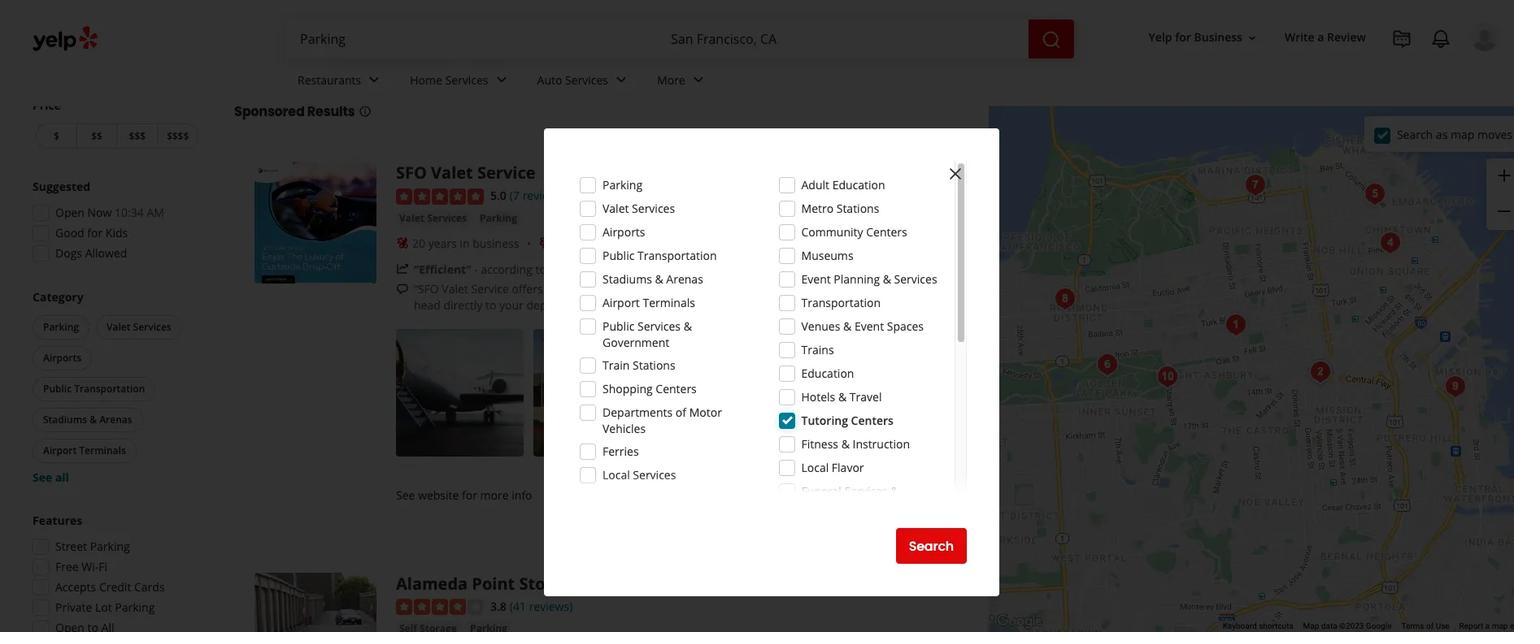 Task type: vqa. For each thing, say whether or not it's contained in the screenshot.
left to
yes



Task type: locate. For each thing, give the bounding box(es) containing it.
& inside funeral services & cemeteries
[[890, 484, 899, 499]]

valet up public transportation "button" at the left
[[107, 320, 130, 334]]

airport inside the search dialog
[[603, 295, 640, 311]]

0 horizontal spatial stations
[[633, 358, 675, 373]]

zoom in image
[[1495, 166, 1514, 185]]

centers up departments of motor vehicles
[[656, 381, 697, 397]]

event down museums
[[801, 272, 831, 287]]

search inside search button
[[909, 537, 954, 556]]

& down will…"
[[843, 319, 852, 334]]

parking down 5.0
[[480, 211, 517, 225]]

service for "sfo valet service offers curbside valet parking at sfo international airport. check-in online, then head directly to your departing terminal. an sfo valet service representative will…"
[[471, 281, 509, 297]]

event down more link
[[855, 319, 884, 334]]

valet services button down 5 star rating image
[[396, 210, 470, 227]]

a right the write
[[1318, 30, 1324, 45]]

at
[[666, 281, 676, 297]]

parking down cards
[[115, 600, 155, 616]]

1 horizontal spatial to
[[535, 262, 546, 277]]

head
[[414, 297, 441, 313]]

2 vertical spatial see
[[396, 488, 415, 503]]

search down website
[[909, 537, 954, 556]]

motor
[[689, 405, 722, 420]]

services inside funeral services & cemeteries
[[844, 484, 887, 499]]

credit
[[99, 580, 131, 595]]

a for write
[[1318, 30, 1324, 45]]

1 horizontal spatial a
[[1485, 622, 1490, 631]]

portfolio
[[860, 385, 906, 400]]

1 horizontal spatial search
[[1397, 126, 1433, 142]]

16 info v2 image
[[943, 67, 956, 80], [358, 105, 371, 118]]

1 vertical spatial valet services button
[[96, 315, 182, 340]]

california
[[620, 58, 716, 85]]

map region
[[855, 60, 1514, 633]]

private lot parking
[[55, 600, 155, 616]]

1 vertical spatial service
[[471, 281, 509, 297]]

1 horizontal spatial valet services
[[399, 211, 467, 225]]

24 chevron down v2 image inside auto services link
[[612, 70, 631, 90]]

stadiums & arenas down public transportation "button" at the left
[[43, 413, 132, 427]]

public inside "button"
[[43, 382, 72, 396]]

dogs allowed
[[55, 246, 127, 261]]

valet up 5 star rating image
[[431, 162, 473, 184]]

0 vertical spatial sfo
[[396, 162, 427, 184]]

operated
[[644, 236, 692, 251]]

0 vertical spatial for
[[1175, 30, 1191, 45]]

1
[[549, 262, 556, 277]]

in
[[460, 236, 470, 251], [853, 281, 863, 297]]

2 vertical spatial sfo
[[649, 297, 670, 313]]

arenas down public transportation "button" at the left
[[99, 413, 132, 427]]

storage
[[519, 573, 581, 595]]

stations for train stations
[[633, 358, 675, 373]]

& right the view
[[890, 484, 899, 499]]

report a map e link
[[1459, 622, 1514, 631]]

see for see all
[[33, 470, 52, 485]]

stadiums & arenas inside button
[[43, 413, 132, 427]]

elif parking image
[[1304, 356, 1337, 388], [1304, 356, 1337, 388]]

0 horizontal spatial search
[[909, 537, 954, 556]]

1 vertical spatial public transportation
[[43, 382, 145, 396]]

group
[[1486, 159, 1514, 230], [28, 179, 202, 267], [29, 289, 202, 486], [28, 513, 202, 633]]

for right website
[[462, 488, 477, 503]]

1 vertical spatial stadiums & arenas
[[43, 413, 132, 427]]

valet up owned
[[603, 201, 629, 216]]

family-owned & operated
[[555, 236, 692, 251]]

see up tutoring centers
[[838, 385, 857, 400]]

"efficient" - according to 1 user
[[414, 262, 582, 277]]

0 vertical spatial map
[[1451, 126, 1474, 142]]

5 star rating image
[[396, 188, 484, 205]]

airport up all
[[43, 444, 77, 458]]

map right as
[[1451, 126, 1474, 142]]

24 chevron down v2 image
[[364, 70, 384, 90], [492, 70, 511, 90]]

a right report
[[1485, 622, 1490, 631]]

0 vertical spatial public
[[603, 248, 635, 263]]

2 24 chevron down v2 image from the left
[[492, 70, 511, 90]]

stations up shopping centers
[[633, 358, 675, 373]]

1 vertical spatial airport terminals
[[43, 444, 126, 458]]

0 vertical spatial public transportation
[[603, 248, 717, 263]]

for
[[1175, 30, 1191, 45], [87, 225, 103, 241], [462, 488, 477, 503]]

1 vertical spatial see
[[33, 470, 52, 485]]

search button
[[896, 529, 967, 564]]

good for kids
[[55, 225, 128, 241]]

parking up family-owned & operated
[[603, 177, 642, 193]]

event planning & services
[[801, 272, 937, 287]]

24 chevron down v2 image right restaurants
[[364, 70, 384, 90]]

0 vertical spatial search
[[1397, 126, 1433, 142]]

1 vertical spatial stations
[[633, 358, 675, 373]]

services inside group
[[133, 320, 171, 334]]

airports right family-
[[603, 224, 645, 240]]

stadiums inside button
[[43, 413, 87, 427]]

0 vertical spatial stadiums & arenas
[[603, 272, 703, 287]]

close image
[[946, 164, 965, 184]]

1 horizontal spatial stadiums & arenas
[[603, 272, 703, 287]]

parking button down category
[[33, 315, 89, 340]]

0 horizontal spatial to
[[485, 297, 496, 313]]

keyboard shortcuts button
[[1223, 621, 1293, 633]]

stadiums & arenas up an
[[603, 272, 703, 287]]

parking button down 5.0
[[476, 210, 520, 227]]

1 vertical spatial to
[[485, 297, 496, 313]]

terminals up public services & government
[[643, 295, 695, 311]]

0 vertical spatial see
[[838, 385, 857, 400]]

1 vertical spatial map
[[1492, 622, 1508, 631]]

valet inside the search dialog
[[603, 201, 629, 216]]

valet services down 5 star rating image
[[399, 211, 467, 225]]

user
[[559, 262, 582, 277]]

education up hotels
[[801, 366, 854, 381]]

valet
[[594, 281, 620, 297]]

parking link
[[476, 210, 520, 227]]

airport inside airport terminals button
[[43, 444, 77, 458]]

sfo up 5 star rating image
[[396, 162, 427, 184]]

public transportation up at
[[603, 248, 717, 263]]

service up 5.0 link
[[477, 162, 535, 184]]

0 horizontal spatial 16 info v2 image
[[358, 105, 371, 118]]

map left e
[[1492, 622, 1508, 631]]

parking button
[[476, 210, 520, 227], [33, 315, 89, 340]]

1 vertical spatial terminals
[[79, 444, 126, 458]]

service down the "efficient" - according to 1 user
[[471, 281, 509, 297]]

1 24 chevron down v2 image from the left
[[364, 70, 384, 90]]

0 horizontal spatial sfo
[[396, 162, 427, 184]]

use
[[1436, 622, 1449, 631]]

1 horizontal spatial public transportation
[[603, 248, 717, 263]]

search for search
[[909, 537, 954, 556]]

& inside public services & government
[[684, 319, 692, 334]]

1 horizontal spatial 24 chevron down v2 image
[[688, 70, 708, 90]]

& down "sfo valet service offers curbside valet parking at sfo international airport. check-in online, then head directly to your departing terminal. an sfo valet service representative will…"
[[684, 319, 692, 334]]

reviews)
[[523, 188, 566, 203], [529, 599, 573, 614]]

1 horizontal spatial terminals
[[643, 295, 695, 311]]

valet up 20
[[399, 211, 424, 225]]

24 chevron down v2 image right more
[[688, 70, 708, 90]]

airports
[[603, 224, 645, 240], [43, 351, 81, 365]]

(41 reviews) link
[[510, 597, 573, 615]]

map for moves
[[1451, 126, 1474, 142]]

0 horizontal spatial local
[[603, 468, 630, 483]]

stadiums & arenas
[[603, 272, 703, 287], [43, 413, 132, 427]]

airport terminals inside the search dialog
[[603, 295, 695, 311]]

user actions element
[[1136, 20, 1514, 120]]

airport up public services & government
[[603, 295, 640, 311]]

valet inside valet services link
[[399, 211, 424, 225]]

0 vertical spatial event
[[801, 272, 831, 287]]

shortcuts
[[1259, 622, 1293, 631]]

& left at
[[655, 272, 663, 287]]

1 horizontal spatial see
[[396, 488, 415, 503]]

2 vertical spatial public
[[43, 382, 72, 396]]

yelp for business button
[[1142, 23, 1265, 52]]

0 horizontal spatial a
[[1318, 30, 1324, 45]]

reviews) right (7
[[523, 188, 566, 203]]

airports up public transportation "button" at the left
[[43, 351, 81, 365]]

local down fitness
[[801, 460, 829, 476]]

dogs
[[55, 246, 82, 261]]

public up valet
[[603, 248, 635, 263]]

24 chevron down v2 image for more
[[688, 70, 708, 90]]

of
[[676, 405, 686, 420], [1426, 622, 1434, 631]]

20 years in business
[[412, 236, 519, 251]]

0 vertical spatial more
[[856, 297, 886, 313]]

see left all
[[33, 470, 52, 485]]

fitness
[[801, 437, 838, 452]]

terms
[[1401, 622, 1424, 631]]

check-
[[818, 281, 853, 297]]

local for local services
[[603, 468, 630, 483]]

$$$ button
[[117, 124, 157, 149]]

0 vertical spatial stations
[[837, 201, 879, 216]]

stations for metro stations
[[837, 201, 879, 216]]

category
[[33, 289, 83, 305]]

0 horizontal spatial event
[[801, 272, 831, 287]]

valet services inside the search dialog
[[603, 201, 675, 216]]

1 horizontal spatial airport
[[603, 295, 640, 311]]

transportation down planning
[[801, 295, 881, 311]]

local
[[801, 460, 829, 476], [603, 468, 630, 483]]

local down the ferries
[[603, 468, 630, 483]]

more left info on the bottom left of page
[[480, 488, 509, 503]]

centers up the event planning & services
[[866, 224, 907, 240]]

airport terminals down stadiums & arenas button
[[43, 444, 126, 458]]

16 speech v2 image
[[396, 283, 409, 296]]

1 horizontal spatial more
[[856, 297, 886, 313]]

0 vertical spatial service
[[477, 162, 535, 184]]

1 horizontal spatial in
[[853, 281, 863, 297]]

moves
[[1477, 126, 1512, 142]]

community
[[801, 224, 863, 240]]

0 horizontal spatial stadiums & arenas
[[43, 413, 132, 427]]

google image
[[993, 611, 1047, 633]]

1 horizontal spatial 24 chevron down v2 image
[[492, 70, 511, 90]]

services
[[445, 72, 488, 87], [565, 72, 608, 87], [632, 201, 675, 216], [427, 211, 467, 225], [894, 272, 937, 287], [637, 319, 681, 334], [133, 320, 171, 334], [633, 468, 676, 483], [844, 484, 887, 499]]

parking inside the search dialog
[[603, 177, 642, 193]]

0 vertical spatial airport
[[603, 295, 640, 311]]

0 vertical spatial a
[[1318, 30, 1324, 45]]

top 10 best parking near san francisco, california
[[234, 58, 716, 85]]

terminals inside the search dialog
[[643, 295, 695, 311]]

reviews) down storage
[[529, 599, 573, 614]]

terminals inside button
[[79, 444, 126, 458]]

for right yelp
[[1175, 30, 1191, 45]]

to left 1
[[535, 262, 546, 277]]

0 horizontal spatial public transportation
[[43, 382, 145, 396]]

arenas down operated
[[666, 272, 703, 287]]

0 horizontal spatial stadiums
[[43, 413, 87, 427]]

arenas inside button
[[99, 413, 132, 427]]

curbside
[[546, 281, 592, 297]]

airport terminals
[[603, 295, 695, 311], [43, 444, 126, 458]]

public transportation up stadiums & arenas button
[[43, 382, 145, 396]]

0 vertical spatial terminals
[[643, 295, 695, 311]]

in right the years
[[460, 236, 470, 251]]

2 24 chevron down v2 image from the left
[[688, 70, 708, 90]]

search as map moves
[[1397, 126, 1512, 142]]

airports inside the search dialog
[[603, 224, 645, 240]]

for inside group
[[87, 225, 103, 241]]

1 vertical spatial search
[[909, 537, 954, 556]]

of inside departments of motor vehicles
[[676, 405, 686, 420]]

24 chevron down v2 image inside restaurants link
[[364, 70, 384, 90]]

airport terminals up public services & government
[[603, 295, 695, 311]]

for up dogs allowed on the top left of page
[[87, 225, 103, 241]]

valet services inside group
[[107, 320, 171, 334]]

0 horizontal spatial of
[[676, 405, 686, 420]]

(41 reviews)
[[510, 599, 573, 614]]

transportation
[[637, 248, 717, 263], [801, 295, 881, 311], [74, 382, 145, 396]]

parking right best
[[344, 58, 419, 85]]

0 vertical spatial parking button
[[476, 210, 520, 227]]

1 vertical spatial in
[[853, 281, 863, 297]]

music concourse parking image
[[1091, 348, 1124, 381]]

see all
[[33, 470, 69, 485]]

transportation up stadiums & arenas button
[[74, 382, 145, 396]]

0 vertical spatial arenas
[[666, 272, 703, 287]]

1 vertical spatial reviews)
[[529, 599, 573, 614]]

airport
[[603, 295, 640, 311], [43, 444, 77, 458]]

spaces
[[887, 319, 924, 334]]

service
[[477, 162, 535, 184], [471, 281, 509, 297], [702, 297, 740, 313]]

see for see portfolio
[[838, 385, 857, 400]]

of for terms
[[1426, 622, 1434, 631]]

stations up community centers
[[837, 201, 879, 216]]

0 horizontal spatial airport terminals
[[43, 444, 126, 458]]

0 horizontal spatial map
[[1451, 126, 1474, 142]]

2 vertical spatial service
[[702, 297, 740, 313]]

24 chevron down v2 image inside more link
[[688, 70, 708, 90]]

centers down travel
[[851, 413, 894, 429]]

now
[[87, 205, 112, 220]]

of left use
[[1426, 622, 1434, 631]]

0 vertical spatial airports
[[603, 224, 645, 240]]

in up more link
[[853, 281, 863, 297]]

travel
[[850, 389, 882, 405]]

2 horizontal spatial valet services
[[603, 201, 675, 216]]

parking
[[344, 58, 419, 85], [603, 177, 642, 193], [480, 211, 517, 225], [43, 320, 79, 334], [90, 539, 130, 555], [115, 600, 155, 616]]

owned
[[593, 236, 629, 251]]

valet services up public transportation "button" at the left
[[107, 320, 171, 334]]

sfo right at
[[679, 281, 700, 297]]

2 vertical spatial for
[[462, 488, 477, 503]]

parking inside parking link
[[480, 211, 517, 225]]

lombard street garage image
[[1239, 169, 1272, 201]]

local for local flavor
[[801, 460, 829, 476]]

airport terminals button
[[33, 439, 136, 463]]

0 horizontal spatial for
[[87, 225, 103, 241]]

website
[[418, 488, 459, 503]]

of left 'motor'
[[676, 405, 686, 420]]

adult
[[801, 177, 829, 193]]

1 horizontal spatial parking button
[[476, 210, 520, 227]]

1 vertical spatial for
[[87, 225, 103, 241]]

representative
[[743, 297, 820, 313]]

a inside write a review "link"
[[1318, 30, 1324, 45]]

None search field
[[287, 20, 1077, 59]]

2 horizontal spatial see
[[838, 385, 857, 400]]

1 horizontal spatial valet services button
[[396, 210, 470, 227]]

more
[[856, 297, 886, 313], [480, 488, 509, 503]]

2 vertical spatial centers
[[851, 413, 894, 429]]

valet services up family-owned & operated
[[603, 201, 675, 216]]

0 vertical spatial reviews)
[[523, 188, 566, 203]]

home services
[[410, 72, 488, 87]]

public down airports button
[[43, 382, 72, 396]]

& down public transportation "button" at the left
[[90, 413, 97, 427]]

search left as
[[1397, 126, 1433, 142]]

1 vertical spatial public
[[603, 319, 635, 334]]

education up metro stations
[[832, 177, 885, 193]]

centers for community centers
[[866, 224, 907, 240]]

terminals down stadiums & arenas button
[[79, 444, 126, 458]]

0 horizontal spatial arenas
[[99, 413, 132, 427]]

public up government
[[603, 319, 635, 334]]

1 horizontal spatial airport terminals
[[603, 295, 695, 311]]

alameda point storage
[[396, 573, 581, 595]]

service down international
[[702, 297, 740, 313]]

tutoring
[[801, 413, 848, 429]]

transportation up at
[[637, 248, 717, 263]]

valet services button up public transportation "button" at the left
[[96, 315, 182, 340]]

see left website
[[396, 488, 415, 503]]

24 chevron down v2 image
[[612, 70, 631, 90], [688, 70, 708, 90]]

& right planning
[[883, 272, 891, 287]]

16 trending v2 image
[[396, 263, 409, 276]]

1 vertical spatial stadiums
[[43, 413, 87, 427]]

24 chevron down v2 image left auto
[[492, 70, 511, 90]]

valet up directly
[[442, 281, 468, 297]]

1 vertical spatial airports
[[43, 351, 81, 365]]

1 24 chevron down v2 image from the left
[[612, 70, 631, 90]]

a for report
[[1485, 622, 1490, 631]]

& inside button
[[90, 413, 97, 427]]

1 vertical spatial parking button
[[33, 315, 89, 340]]

sfo down at
[[649, 297, 670, 313]]

0 horizontal spatial airports
[[43, 351, 81, 365]]

stadiums up airport terminals button
[[43, 413, 87, 427]]

24 chevron down v2 image for auto services
[[612, 70, 631, 90]]

0 horizontal spatial 24 chevron down v2 image
[[612, 70, 631, 90]]

20
[[412, 236, 425, 251]]

more down online,
[[856, 297, 886, 313]]

2 horizontal spatial transportation
[[801, 295, 881, 311]]

1 horizontal spatial local
[[801, 460, 829, 476]]

1 vertical spatial centers
[[656, 381, 697, 397]]

to left your
[[485, 297, 496, 313]]

museums
[[801, 248, 853, 263]]

0 horizontal spatial valet services
[[107, 320, 171, 334]]

home
[[410, 72, 442, 87]]

valet services link
[[396, 210, 470, 227]]

public inside public services & government
[[603, 319, 635, 334]]

for inside button
[[1175, 30, 1191, 45]]

3.8
[[490, 599, 506, 614]]

valet services for the valet services button to the left
[[107, 320, 171, 334]]

1 vertical spatial arenas
[[99, 413, 132, 427]]

map
[[1451, 126, 1474, 142], [1492, 622, 1508, 631]]

train
[[603, 358, 630, 373]]

0 horizontal spatial more
[[480, 488, 509, 503]]

24 chevron down v2 image right auto services
[[612, 70, 631, 90]]

keyboard
[[1223, 622, 1257, 631]]

terms of use
[[1401, 622, 1449, 631]]

centers for tutoring centers
[[851, 413, 894, 429]]

info
[[512, 488, 532, 503]]

education
[[832, 177, 885, 193], [801, 366, 854, 381]]

24 chevron down v2 image inside home services link
[[492, 70, 511, 90]]

1 vertical spatial event
[[855, 319, 884, 334]]

1 horizontal spatial stations
[[837, 201, 879, 216]]

stadiums up an
[[603, 272, 652, 287]]

1 horizontal spatial airports
[[603, 224, 645, 240]]

departments of motor vehicles
[[603, 405, 722, 437]]

to
[[535, 262, 546, 277], [485, 297, 496, 313]]

1 vertical spatial airport
[[43, 444, 77, 458]]



Task type: describe. For each thing, give the bounding box(es) containing it.
open
[[55, 205, 85, 220]]

reviews) for sfo valet service
[[523, 188, 566, 203]]

years
[[428, 236, 457, 251]]

5.0
[[490, 188, 506, 203]]

group containing category
[[29, 289, 202, 486]]

funeral services & cemeteries
[[801, 484, 899, 516]]

1 vertical spatial 16 info v2 image
[[358, 105, 371, 118]]

10
[[274, 58, 294, 85]]

see for see website for more info
[[396, 488, 415, 503]]

metro
[[801, 201, 834, 216]]

stadiums inside the search dialog
[[603, 272, 652, 287]]

keyboard shortcuts
[[1223, 622, 1293, 631]]

wi-
[[82, 559, 99, 575]]

trains
[[801, 342, 834, 358]]

group containing features
[[28, 513, 202, 633]]

see portfolio
[[838, 385, 906, 400]]

airport terminals inside button
[[43, 444, 126, 458]]

street parking
[[55, 539, 130, 555]]

$$$
[[129, 129, 146, 143]]

family-
[[555, 236, 593, 251]]

san
[[474, 58, 511, 85]]

as
[[1436, 126, 1448, 142]]

accepts credit cards
[[55, 580, 165, 595]]

public transportation inside "button"
[[43, 382, 145, 396]]

vehicles
[[603, 421, 646, 437]]

for for business
[[1175, 30, 1191, 45]]

1 vertical spatial education
[[801, 366, 854, 381]]

features
[[33, 513, 82, 529]]

0 vertical spatial education
[[832, 177, 885, 193]]

see portfolio link
[[808, 329, 936, 457]]

reviews) for alameda point storage
[[529, 599, 573, 614]]

business
[[1194, 30, 1242, 45]]

(7
[[510, 188, 520, 203]]

in inside "sfo valet service offers curbside valet parking at sfo international airport. check-in online, then head directly to your departing terminal. an sfo valet service representative will…"
[[853, 281, 863, 297]]

0 vertical spatial transportation
[[637, 248, 717, 263]]

private
[[55, 600, 92, 616]]

parking at the exchange image
[[1439, 370, 1472, 403]]

accepts
[[55, 580, 96, 595]]

price group
[[33, 98, 202, 152]]

$$$$ button
[[157, 124, 198, 149]]

search image
[[1042, 30, 1061, 49]]

$ button
[[36, 124, 76, 149]]

centers for shopping centers
[[656, 381, 697, 397]]

24 chevron down v2 image for home services
[[492, 70, 511, 90]]

"efficient"
[[414, 262, 471, 277]]

free
[[55, 559, 79, 575]]

business
[[473, 236, 519, 251]]

restaurants link
[[285, 59, 397, 106]]

kezar parking lot image
[[1151, 361, 1184, 393]]

alamo square parking image
[[1220, 309, 1252, 341]]

©2023
[[1339, 622, 1364, 631]]

1 horizontal spatial sfo
[[649, 297, 670, 313]]

projects image
[[1392, 29, 1412, 49]]

$$$$
[[167, 129, 189, 143]]

services inside public services & government
[[637, 319, 681, 334]]

valet down at
[[673, 297, 699, 313]]

cemeteries
[[801, 500, 862, 516]]

an
[[632, 297, 646, 313]]

0 horizontal spatial valet services button
[[96, 315, 182, 340]]

0 vertical spatial to
[[535, 262, 546, 277]]

sfo valet service
[[396, 162, 535, 184]]

stadiums & arenas button
[[33, 408, 143, 433]]

16 chevron down v2 image
[[1246, 31, 1259, 44]]

& down tutoring centers
[[841, 437, 850, 452]]

transportation inside public transportation "button"
[[74, 382, 145, 396]]

flavor
[[832, 460, 864, 476]]

0 horizontal spatial parking button
[[33, 315, 89, 340]]

stadiums & arenas inside the search dialog
[[603, 272, 703, 287]]

write a review link
[[1278, 23, 1373, 52]]

then
[[905, 281, 929, 297]]

auto
[[537, 72, 562, 87]]

write
[[1285, 30, 1315, 45]]

directly
[[444, 297, 482, 313]]

of for departments
[[676, 405, 686, 420]]

& right owned
[[632, 236, 641, 251]]

16 family owned v2 image
[[539, 237, 552, 250]]

map data ©2023 google
[[1303, 622, 1392, 631]]

top
[[234, 58, 270, 85]]

hotels
[[801, 389, 835, 405]]

see all button
[[33, 470, 69, 485]]

sfo valet service image
[[255, 162, 376, 284]]

local flavor
[[801, 460, 864, 476]]

terms of use link
[[1401, 622, 1449, 631]]

16 years in business v2 image
[[396, 237, 409, 250]]

& left travel
[[838, 389, 847, 405]]

north beach parking garage image
[[1359, 178, 1391, 210]]

2 horizontal spatial sfo
[[679, 281, 700, 297]]

24 chevron down v2 image for restaurants
[[364, 70, 384, 90]]

1 vertical spatial more
[[480, 488, 509, 503]]

suggested
[[33, 179, 90, 194]]

international
[[703, 281, 772, 297]]

map
[[1303, 622, 1319, 631]]

group containing suggested
[[28, 179, 202, 267]]

home services link
[[397, 59, 524, 106]]

metro stations
[[801, 201, 879, 216]]

government
[[603, 335, 669, 350]]

departments
[[603, 405, 673, 420]]

service for sfo valet service
[[477, 162, 535, 184]]

parking down category
[[43, 320, 79, 334]]

3.8 star rating image
[[396, 600, 484, 616]]

airports inside button
[[43, 351, 81, 365]]

more link
[[644, 59, 721, 106]]

write a review
[[1285, 30, 1366, 45]]

street
[[55, 539, 87, 555]]

$$
[[91, 129, 102, 143]]

sutter stockton garage image
[[1374, 226, 1407, 259]]

shopping centers
[[603, 381, 697, 397]]

report
[[1459, 622, 1483, 631]]

0 horizontal spatial in
[[460, 236, 470, 251]]

shopping
[[603, 381, 653, 397]]

0 vertical spatial valet services button
[[396, 210, 470, 227]]

community centers
[[801, 224, 907, 240]]

good
[[55, 225, 84, 241]]

planning
[[834, 272, 880, 287]]

geary mall garage image
[[1049, 283, 1081, 315]]

for for kids
[[87, 225, 103, 241]]

zoom out image
[[1495, 202, 1514, 221]]

(41
[[510, 599, 526, 614]]

1 horizontal spatial for
[[462, 488, 477, 503]]

valet inside group
[[107, 320, 130, 334]]

(7 reviews)
[[510, 188, 566, 203]]

report a map e
[[1459, 622, 1514, 631]]

search for search as map moves
[[1397, 126, 1433, 142]]

sponsored results
[[234, 102, 355, 121]]

sort:
[[807, 66, 832, 81]]

venues & event spaces
[[801, 319, 924, 334]]

will…"
[[823, 297, 853, 313]]

$$ button
[[76, 124, 117, 149]]

public transportation inside the search dialog
[[603, 248, 717, 263]]

airport.
[[774, 281, 815, 297]]

yelp
[[1149, 30, 1172, 45]]

parking up the fi
[[90, 539, 130, 555]]

to inside "sfo valet service offers curbside valet parking at sfo international airport. check-in online, then head directly to your departing terminal. an sfo valet service representative will…"
[[485, 297, 496, 313]]

business categories element
[[285, 59, 1499, 106]]

1 horizontal spatial 16 info v2 image
[[943, 67, 956, 80]]

arenas inside the search dialog
[[666, 272, 703, 287]]

valet services for top the valet services button
[[399, 211, 467, 225]]

alameda point storage link
[[396, 573, 581, 595]]

restaurants
[[298, 72, 361, 87]]

review
[[1327, 30, 1366, 45]]

map for e
[[1492, 622, 1508, 631]]

allowed
[[85, 246, 127, 261]]

search dialog
[[0, 0, 1514, 633]]

public transportation button
[[33, 377, 156, 402]]

3.8 link
[[490, 597, 506, 615]]

auto services link
[[524, 59, 644, 106]]

notifications image
[[1431, 29, 1451, 49]]

more
[[657, 72, 685, 87]]

all
[[55, 470, 69, 485]]



